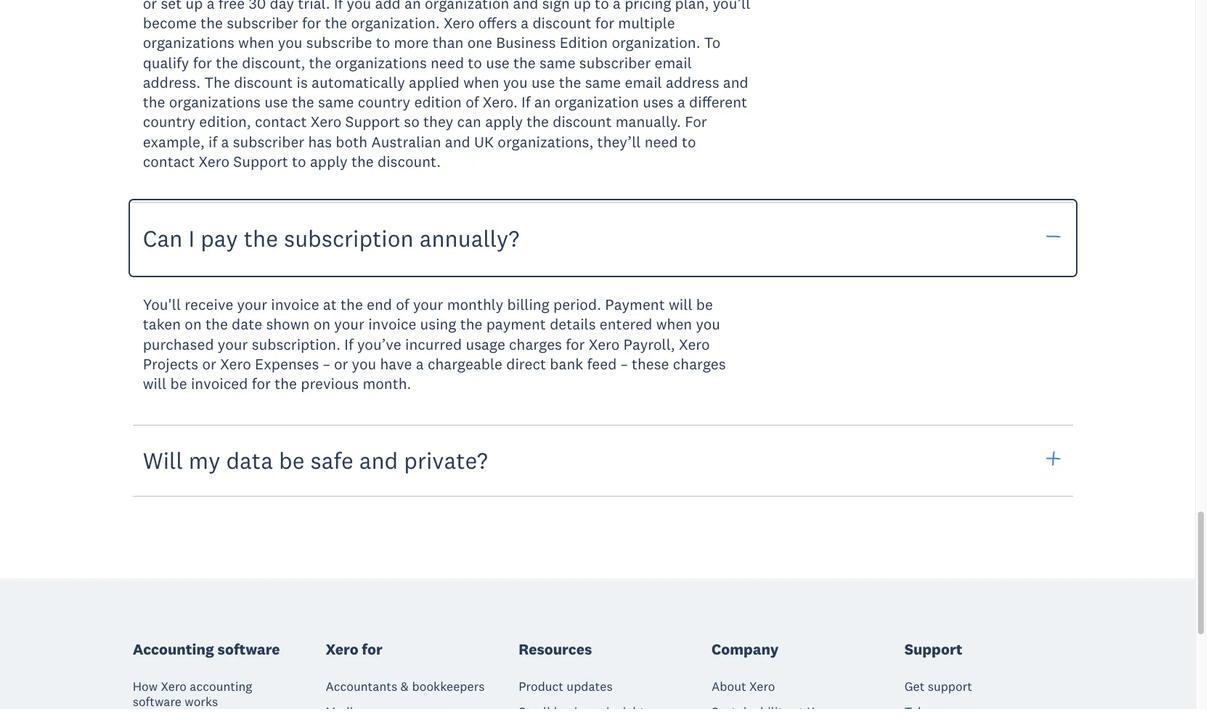 Task type: describe. For each thing, give the bounding box(es) containing it.
taken
[[143, 315, 181, 335]]

subscription
[[284, 223, 414, 252]]

get support link
[[905, 679, 973, 695]]

annually?
[[420, 223, 519, 252]]

1 horizontal spatial software
[[218, 640, 280, 659]]

product updates
[[519, 679, 613, 695]]

xero up the invoiced
[[220, 355, 251, 374]]

0 vertical spatial you
[[696, 315, 721, 335]]

if
[[345, 335, 354, 354]]

usage
[[466, 335, 505, 354]]

expenses
[[255, 355, 319, 374]]

will
[[143, 446, 183, 475]]

0 horizontal spatial invoice
[[271, 295, 319, 315]]

at
[[323, 295, 337, 315]]

projects
[[143, 355, 198, 374]]

bookkeepers
[[412, 679, 485, 695]]

how xero accounting software works
[[133, 679, 252, 710]]

1 vertical spatial you
[[352, 355, 377, 374]]

can i pay the subscription annually?
[[143, 223, 519, 252]]

receive
[[185, 295, 233, 315]]

your up if
[[334, 315, 365, 335]]

the inside can i pay the subscription annually? dropdown button
[[244, 223, 278, 252]]

i
[[188, 223, 195, 252]]

the down receive
[[206, 315, 228, 335]]

0 horizontal spatial be
[[170, 374, 187, 394]]

about xero
[[712, 679, 775, 695]]

1 horizontal spatial will
[[669, 295, 693, 315]]

2 vertical spatial for
[[362, 640, 383, 659]]

you'll receive your invoice at the end of your monthly billing period. payment will be taken on the date shown on your invoice using the payment details entered when you purchased your subscription.    if you've incurred usage charges for xero payroll, xero projects or xero expenses – or you have a chargeable direct bank feed – these charges will be invoiced for the previous month.
[[143, 295, 726, 394]]

have
[[380, 355, 412, 374]]

details
[[550, 315, 596, 335]]

1 vertical spatial charges
[[673, 355, 726, 374]]

you've
[[357, 335, 402, 354]]

2 horizontal spatial be
[[696, 295, 713, 315]]

billing
[[507, 295, 550, 315]]

get
[[905, 679, 925, 695]]

month.
[[363, 374, 411, 394]]

incurred
[[405, 335, 462, 354]]

support
[[905, 640, 963, 659]]

you'll
[[143, 295, 181, 315]]

when
[[656, 315, 692, 335]]

xero up feed
[[589, 335, 620, 354]]

period.
[[553, 295, 602, 315]]

xero for
[[326, 640, 383, 659]]

monthly
[[447, 295, 504, 315]]

invoiced
[[191, 374, 248, 394]]

direct
[[507, 355, 546, 374]]

can i pay the subscription annually? button
[[133, 202, 1074, 275]]

support
[[928, 679, 973, 695]]

using
[[420, 315, 456, 335]]

safe
[[311, 446, 354, 475]]

1 or from the left
[[202, 355, 216, 374]]

date
[[232, 315, 262, 335]]

software inside 'how xero accounting software works'
[[133, 694, 182, 710]]

2 horizontal spatial for
[[566, 335, 585, 354]]

about xero link
[[712, 679, 775, 695]]



Task type: vqa. For each thing, say whether or not it's contained in the screenshot.
subscription.
yes



Task type: locate. For each thing, give the bounding box(es) containing it.
will my data be safe and private? button
[[133, 424, 1074, 497]]

software left works
[[133, 694, 182, 710]]

be right payment
[[696, 295, 713, 315]]

0 horizontal spatial you
[[352, 355, 377, 374]]

pay
[[201, 223, 238, 252]]

xero right about
[[750, 679, 775, 695]]

feed
[[587, 355, 617, 374]]

chargeable
[[428, 355, 503, 374]]

charges down when
[[673, 355, 726, 374]]

0 vertical spatial for
[[566, 335, 585, 354]]

xero down when
[[679, 335, 710, 354]]

the
[[244, 223, 278, 252], [341, 295, 363, 315], [206, 315, 228, 335], [460, 315, 483, 335], [275, 374, 297, 394]]

your up date
[[237, 295, 267, 315]]

0 horizontal spatial will
[[143, 374, 167, 394]]

how
[[133, 679, 158, 695]]

for
[[566, 335, 585, 354], [252, 374, 271, 394], [362, 640, 383, 659]]

end
[[367, 295, 392, 315]]

product
[[519, 679, 564, 695]]

2 vertical spatial be
[[279, 446, 305, 475]]

be inside dropdown button
[[279, 446, 305, 475]]

or down if
[[334, 355, 348, 374]]

of
[[396, 295, 409, 315]]

payment
[[486, 315, 546, 335]]

accountants & bookkeepers link
[[326, 679, 485, 695]]

your up using on the top left of the page
[[413, 295, 443, 315]]

be down the projects
[[170, 374, 187, 394]]

on up purchased on the left top of the page
[[185, 315, 202, 335]]

1 vertical spatial will
[[143, 374, 167, 394]]

1 vertical spatial be
[[170, 374, 187, 394]]

software up accounting at the bottom left of the page
[[218, 640, 280, 659]]

1 horizontal spatial invoice
[[368, 315, 417, 335]]

data
[[226, 446, 273, 475]]

about
[[712, 679, 747, 695]]

1 horizontal spatial for
[[362, 640, 383, 659]]

or up the invoiced
[[202, 355, 216, 374]]

1 – from the left
[[323, 355, 330, 374]]

0 horizontal spatial or
[[202, 355, 216, 374]]

these
[[632, 355, 669, 374]]

xero right how
[[161, 679, 187, 695]]

0 horizontal spatial for
[[252, 374, 271, 394]]

be
[[696, 295, 713, 315], [170, 374, 187, 394], [279, 446, 305, 475]]

2 – from the left
[[621, 355, 628, 374]]

xero inside 'how xero accounting software works'
[[161, 679, 187, 695]]

the down the "monthly"
[[460, 315, 483, 335]]

your
[[237, 295, 267, 315], [413, 295, 443, 315], [334, 315, 365, 335], [218, 335, 248, 354]]

&
[[401, 679, 409, 695]]

2 or from the left
[[334, 355, 348, 374]]

company
[[712, 640, 779, 659]]

subscription.
[[252, 335, 341, 354]]

1 horizontal spatial be
[[279, 446, 305, 475]]

– right feed
[[621, 355, 628, 374]]

updates
[[567, 679, 613, 695]]

be left safe
[[279, 446, 305, 475]]

you right when
[[696, 315, 721, 335]]

0 horizontal spatial on
[[185, 315, 202, 335]]

payroll,
[[624, 335, 675, 354]]

shown
[[266, 315, 310, 335]]

0 vertical spatial software
[[218, 640, 280, 659]]

1 horizontal spatial charges
[[673, 355, 726, 374]]

1 on from the left
[[185, 315, 202, 335]]

my
[[189, 446, 220, 475]]

1 vertical spatial software
[[133, 694, 182, 710]]

2 on from the left
[[314, 315, 331, 335]]

can
[[143, 223, 183, 252]]

accountants & bookkeepers
[[326, 679, 485, 695]]

and
[[359, 446, 398, 475]]

invoice
[[271, 295, 319, 315], [368, 315, 417, 335]]

0 horizontal spatial charges
[[509, 335, 562, 354]]

the right at
[[341, 295, 363, 315]]

software
[[218, 640, 280, 659], [133, 694, 182, 710]]

resources
[[519, 640, 592, 659]]

xero
[[589, 335, 620, 354], [679, 335, 710, 354], [220, 355, 251, 374], [326, 640, 359, 659], [161, 679, 187, 695], [750, 679, 775, 695]]

invoice down of
[[368, 315, 417, 335]]

1 horizontal spatial on
[[314, 315, 331, 335]]

on down at
[[314, 315, 331, 335]]

accounting
[[133, 640, 214, 659]]

will my data be safe and private?
[[143, 446, 488, 475]]

for down expenses
[[252, 374, 271, 394]]

on
[[185, 315, 202, 335], [314, 315, 331, 335]]

payment
[[605, 295, 665, 315]]

accountants
[[326, 679, 398, 695]]

how xero accounting software works link
[[133, 679, 302, 710]]

a
[[416, 355, 424, 374]]

1 vertical spatial for
[[252, 374, 271, 394]]

you down you've
[[352, 355, 377, 374]]

xero up accountants
[[326, 640, 359, 659]]

you
[[696, 315, 721, 335], [352, 355, 377, 374]]

1 horizontal spatial or
[[334, 355, 348, 374]]

will
[[669, 295, 693, 315], [143, 374, 167, 394]]

or
[[202, 355, 216, 374], [334, 355, 348, 374]]

–
[[323, 355, 330, 374], [621, 355, 628, 374]]

0 horizontal spatial –
[[323, 355, 330, 374]]

0 vertical spatial will
[[669, 295, 693, 315]]

get support
[[905, 679, 973, 695]]

entered
[[600, 315, 653, 335]]

private?
[[404, 446, 488, 475]]

will up when
[[669, 295, 693, 315]]

works
[[185, 694, 218, 710]]

the right pay
[[244, 223, 278, 252]]

your down date
[[218, 335, 248, 354]]

accounting software
[[133, 640, 280, 659]]

previous
[[301, 374, 359, 394]]

0 horizontal spatial software
[[133, 694, 182, 710]]

charges up direct
[[509, 335, 562, 354]]

0 vertical spatial charges
[[509, 335, 562, 354]]

accounting
[[190, 679, 252, 695]]

invoice up shown
[[271, 295, 319, 315]]

0 vertical spatial be
[[696, 295, 713, 315]]

for up accountants
[[362, 640, 383, 659]]

– up previous
[[323, 355, 330, 374]]

1 horizontal spatial –
[[621, 355, 628, 374]]

bank
[[550, 355, 583, 374]]

product updates link
[[519, 679, 613, 695]]

the down expenses
[[275, 374, 297, 394]]

for down details
[[566, 335, 585, 354]]

1 horizontal spatial you
[[696, 315, 721, 335]]

will down the projects
[[143, 374, 167, 394]]

purchased
[[143, 335, 214, 354]]

charges
[[509, 335, 562, 354], [673, 355, 726, 374]]



